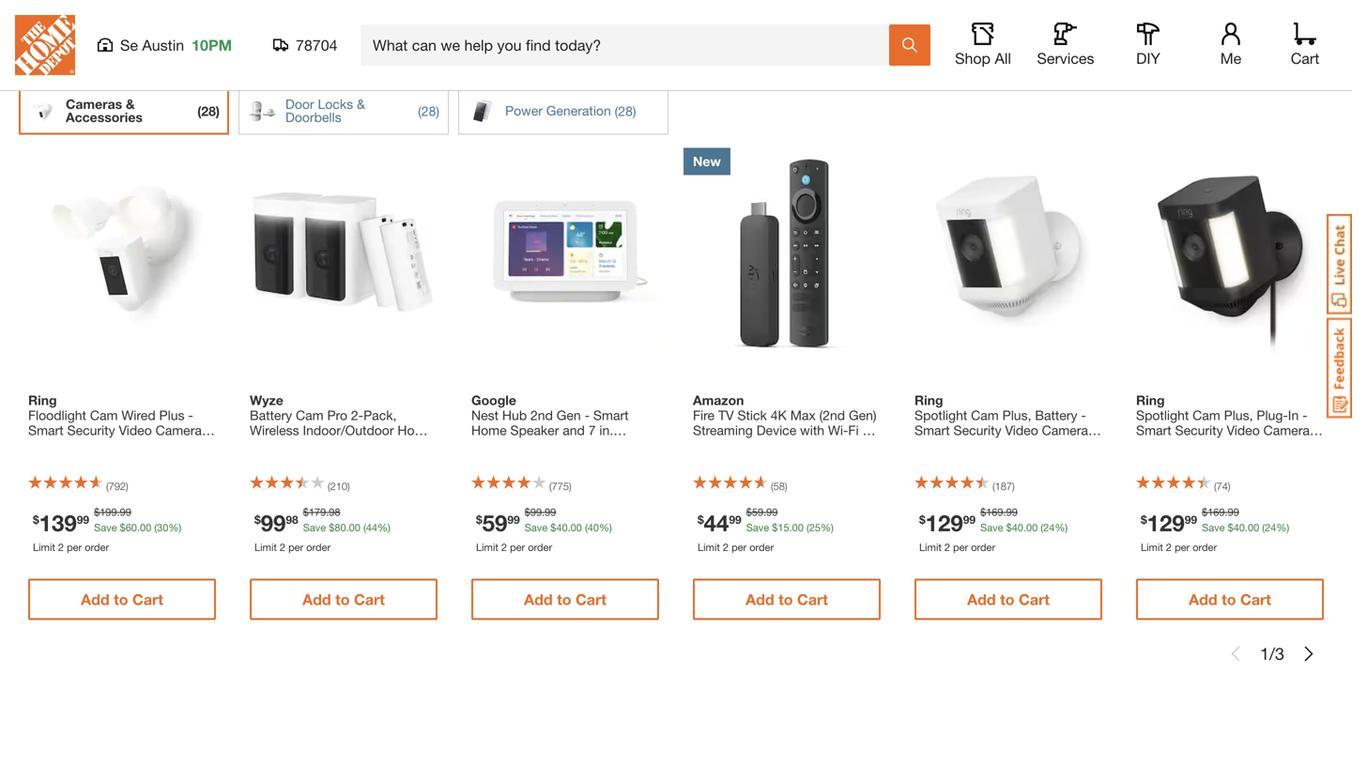 Task type: locate. For each thing, give the bounding box(es) containing it.
2 inside $ 59 99 $ 99 . 99 save $ 40 . 00 ( 40 %) limit 2 per order
[[502, 541, 507, 554]]

ends in 11 hrs : 44 mins : 22 secs
[[323, 44, 529, 64]]

( inside $ 59 99 $ 99 . 99 save $ 40 . 00 ( 40 %) limit 2 per order
[[585, 522, 588, 534]]

save for ( 210 )
[[303, 522, 326, 534]]

ends in
[[323, 44, 379, 64]]

this is the first slide image
[[1229, 647, 1244, 662]]

0 horizontal spatial 169
[[987, 506, 1004, 518]]

6 per from the left
[[1175, 541, 1190, 554]]

limit
[[33, 541, 55, 554], [255, 541, 277, 554], [476, 541, 499, 554], [698, 541, 720, 554], [920, 541, 942, 554], [1141, 541, 1164, 554]]

2 ring link from the left
[[915, 392, 1103, 438]]

5 order from the left
[[972, 541, 996, 554]]

accessories
[[66, 109, 143, 125]]

add to cart
[[81, 591, 163, 609], [303, 591, 385, 609], [524, 591, 607, 609], [746, 591, 828, 609], [968, 591, 1050, 609], [1189, 591, 1272, 609]]

1 horizontal spatial 98
[[329, 506, 341, 518]]

0 horizontal spatial 98
[[286, 513, 298, 526]]

order for ( 775 )
[[528, 541, 552, 554]]

order
[[85, 541, 109, 554], [306, 541, 331, 554], [528, 541, 552, 554], [750, 541, 774, 554], [972, 541, 996, 554], [1193, 541, 1218, 554]]

6 2 from the left
[[1167, 541, 1172, 554]]

00 inside $ 99 98 $ 179 . 98 save $ 80 . 00 ( 44 %) limit 2 per order
[[349, 522, 361, 534]]

50%
[[191, 5, 251, 45]]

select
[[304, 5, 388, 45]]

.
[[117, 506, 120, 518], [326, 506, 329, 518], [542, 506, 545, 518], [764, 506, 767, 518], [1004, 506, 1007, 518], [1225, 506, 1228, 518], [137, 522, 140, 534], [346, 522, 349, 534], [568, 522, 571, 534], [790, 522, 793, 534], [1024, 522, 1027, 534], [1246, 522, 1248, 534]]

4 %) from the left
[[821, 522, 834, 534]]

3 2 from the left
[[502, 541, 507, 554]]

per for ( 74 )
[[1175, 541, 1190, 554]]

add for 129
[[968, 591, 996, 609]]

& inside cameras & accessories
[[126, 96, 135, 112]]

169 down ( 74 ) at the bottom right
[[1208, 506, 1225, 518]]

3 add to cart from the left
[[524, 591, 607, 609]]

order inside $ 44 99 $ 59 . 99 save $ 15 . 00 ( 25 %) limit 2 per order
[[750, 541, 774, 554]]

2 inside $ 44 99 $ 59 . 99 save $ 15 . 00 ( 25 %) limit 2 per order
[[723, 541, 729, 554]]

& right cameras
[[126, 96, 135, 112]]

28 for &
[[422, 103, 436, 119]]

2 horizontal spatial ring
[[1137, 392, 1165, 408]]

0 horizontal spatial generation
[[547, 103, 611, 118]]

add to cart for 139
[[81, 591, 163, 609]]

1 40 from the left
[[556, 522, 568, 534]]

1 ring from the left
[[28, 392, 57, 408]]

28 down what can we help you find today? search box
[[618, 103, 633, 119]]

%) inside $ 44 99 $ 59 . 99 save $ 15 . 00 ( 25 %) limit 2 per order
[[821, 522, 834, 534]]

( 58 )
[[771, 480, 788, 493]]

( 28 ) down ends in 11 hrs : 44 mins : 22 secs
[[418, 103, 440, 119]]

( 28 ) for &
[[418, 103, 440, 119]]

0 horizontal spatial ( 28 )
[[197, 103, 220, 119]]

$ 129 99 $ 169 . 99 save $ 40 . 00 ( 24 %) limit 2 per order down ( 74 ) at the bottom right
[[1141, 506, 1290, 554]]

order down ( 74 ) at the bottom right
[[1193, 541, 1218, 554]]

3
[[1276, 644, 1285, 664]]

44 left 15
[[704, 509, 729, 536]]

1 ring link from the left
[[28, 392, 216, 438]]

%) inside $ 139 99 $ 199 . 99 save $ 60 . 00 ( 30 %) limit 2 per order
[[169, 522, 182, 534]]

wyze
[[250, 392, 284, 408]]

%) for ( 775 )
[[599, 522, 612, 534]]

2 order from the left
[[306, 541, 331, 554]]

4 per from the left
[[732, 541, 747, 554]]

save
[[94, 522, 117, 534], [303, 522, 326, 534], [525, 522, 548, 534], [747, 522, 770, 534], [981, 522, 1004, 534], [1203, 522, 1225, 534]]

28 down today only! free delivery
[[201, 103, 216, 119]]

2 ring from the left
[[915, 392, 944, 408]]

1 129 from the left
[[926, 509, 964, 536]]

( 28 )
[[197, 103, 220, 119], [418, 103, 440, 119]]

1 horizontal spatial generation
[[723, 5, 870, 45]]

1 horizontal spatial &
[[357, 96, 365, 112]]

15
[[778, 522, 790, 534]]

6 add to cart button from the left
[[1137, 579, 1325, 620]]

1 add to cart from the left
[[81, 591, 163, 609]]

3 order from the left
[[528, 541, 552, 554]]

3 28 from the left
[[618, 103, 633, 119]]

1 horizontal spatial power
[[629, 5, 715, 45]]

limit for ( 792 )
[[33, 541, 55, 554]]

order inside $ 59 99 $ 99 . 99 save $ 40 . 00 ( 40 %) limit 2 per order
[[528, 541, 552, 554]]

0 horizontal spatial 24
[[1044, 522, 1055, 534]]

per for ( 792 )
[[67, 541, 82, 554]]

0 horizontal spatial 129
[[926, 509, 964, 536]]

00
[[140, 522, 151, 534], [349, 522, 361, 534], [571, 522, 582, 534], [793, 522, 804, 534], [1027, 522, 1038, 534], [1248, 522, 1260, 534]]

210
[[330, 480, 348, 493]]

save inside $ 44 99 $ 59 . 99 save $ 15 . 00 ( 25 %) limit 2 per order
[[747, 522, 770, 534]]

order inside $ 99 98 $ 179 . 98 save $ 80 . 00 ( 44 %) limit 2 per order
[[306, 541, 331, 554]]

limit for ( 775 )
[[476, 541, 499, 554]]

$ 129 99 $ 169 . 99 save $ 40 . 00 ( 24 %) limit 2 per order for ( 74 )
[[1141, 506, 1290, 554]]

0 horizontal spatial &
[[126, 96, 135, 112]]

per for ( 775 )
[[510, 541, 525, 554]]

0 vertical spatial power
[[629, 5, 715, 45]]

per inside $ 44 99 $ 59 . 99 save $ 15 . 00 ( 25 %) limit 2 per order
[[732, 541, 747, 554]]

save for ( 792 )
[[94, 522, 117, 534]]

limit inside $ 99 98 $ 179 . 98 save $ 80 . 00 ( 44 %) limit 2 per order
[[255, 541, 277, 554]]

:
[[422, 48, 426, 63], [478, 48, 481, 63]]

1 order from the left
[[85, 541, 109, 554]]

save for ( 74 )
[[1203, 522, 1225, 534]]

add to cart for 99
[[303, 591, 385, 609]]

1 $ 129 99 $ 169 . 99 save $ 40 . 00 ( 24 %) limit 2 per order from the left
[[920, 506, 1068, 554]]

2 %) from the left
[[378, 522, 391, 534]]

2 horizontal spatial 44
[[704, 509, 729, 536]]

1 24 from the left
[[1044, 522, 1055, 534]]

4 order from the left
[[750, 541, 774, 554]]

129
[[926, 509, 964, 536], [1148, 509, 1185, 536]]

se austin 10pm
[[120, 36, 232, 54]]

0 horizontal spatial 44
[[366, 522, 378, 534]]

to
[[156, 5, 183, 45], [114, 591, 128, 609], [335, 591, 350, 609], [557, 591, 572, 609], [779, 591, 793, 609], [1001, 591, 1015, 609], [1222, 591, 1237, 609]]

00 inside $ 59 99 $ 99 . 99 save $ 40 . 00 ( 40 %) limit 2 per order
[[571, 522, 582, 534]]

98 up 80
[[329, 506, 341, 518]]

5 00 from the left
[[1027, 522, 1038, 534]]

5 save from the left
[[981, 522, 1004, 534]]

1 horizontal spatial $ 129 99 $ 169 . 99 save $ 40 . 00 ( 24 %) limit 2 per order
[[1141, 506, 1290, 554]]

3 add to cart button from the left
[[472, 579, 659, 620]]

28 for accessories
[[201, 103, 216, 119]]

& right locks
[[357, 96, 365, 112]]

1 horizontal spatial ( 28 )
[[418, 103, 440, 119]]

/
[[1270, 644, 1276, 664]]

2 24 from the left
[[1266, 522, 1277, 534]]

169 down ( 187 )
[[987, 506, 1004, 518]]

3 %) from the left
[[599, 522, 612, 534]]

%) for ( 210 )
[[378, 522, 391, 534]]

2 for ( 187 )
[[945, 541, 951, 554]]

se
[[120, 36, 138, 54]]

129 for ( 187 )
[[926, 509, 964, 536]]

00 for ( 210 )
[[349, 522, 361, 534]]

%) for ( 792 )
[[169, 522, 182, 534]]

2 limit from the left
[[255, 541, 277, 554]]

shop all
[[955, 49, 1012, 67]]

add for 59
[[524, 591, 553, 609]]

28 inside "power generation ( 28 )"
[[618, 103, 633, 119]]

5 %) from the left
[[1055, 522, 1068, 534]]

1 save from the left
[[94, 522, 117, 534]]

6 00 from the left
[[1248, 522, 1260, 534]]

00 inside $ 44 99 $ 59 . 99 save $ 15 . 00 ( 25 %) limit 2 per order
[[793, 522, 804, 534]]

off
[[259, 5, 296, 45]]

2 ( 28 ) from the left
[[418, 103, 440, 119]]

ring
[[28, 392, 57, 408], [915, 392, 944, 408], [1137, 392, 1165, 408]]

1 ( 28 ) from the left
[[197, 103, 220, 119]]

1 vertical spatial generation
[[547, 103, 611, 118]]

amazon
[[693, 392, 744, 408]]

cart for 59 add to cart button
[[576, 591, 607, 609]]

$ 129 99 $ 169 . 99 save $ 40 . 00 ( 24 %) limit 2 per order for ( 187 )
[[920, 506, 1068, 554]]

1 horizontal spatial ring link
[[915, 392, 1103, 438]]

order down 199
[[85, 541, 109, 554]]

78704 button
[[273, 36, 338, 54]]

40
[[556, 522, 568, 534], [588, 522, 599, 534], [1012, 522, 1024, 534], [1234, 522, 1246, 534]]

792
[[109, 480, 126, 493]]

( 775 )
[[550, 480, 572, 493]]

2
[[58, 541, 64, 554], [280, 541, 286, 554], [502, 541, 507, 554], [723, 541, 729, 554], [945, 541, 951, 554], [1167, 541, 1172, 554]]

2 $ 129 99 $ 169 . 99 save $ 40 . 00 ( 24 %) limit 2 per order from the left
[[1141, 506, 1290, 554]]

3 per from the left
[[510, 541, 525, 554]]

0 horizontal spatial 59
[[483, 509, 508, 536]]

save inside $ 99 98 $ 179 . 98 save $ 80 . 00 ( 44 %) limit 2 per order
[[303, 522, 326, 534]]

3 00 from the left
[[571, 522, 582, 534]]

: left 22
[[478, 48, 481, 63]]

4 40 from the left
[[1234, 522, 1246, 534]]

%) inside $ 59 99 $ 99 . 99 save $ 40 . 00 ( 40 %) limit 2 per order
[[599, 522, 612, 534]]

order down ( 58 ) at right bottom
[[750, 541, 774, 554]]

$ 129 99 $ 169 . 99 save $ 40 . 00 ( 24 %) limit 2 per order
[[920, 506, 1068, 554], [1141, 506, 1290, 554]]

1 : from the left
[[422, 48, 426, 63]]

0 vertical spatial generation
[[723, 5, 870, 45]]

ring link up ( 187 )
[[915, 392, 1103, 438]]

0 horizontal spatial ring link
[[28, 392, 216, 438]]

1 horizontal spatial 24
[[1266, 522, 1277, 534]]

( 210 )
[[328, 480, 350, 493]]

1 28 from the left
[[201, 103, 216, 119]]

locks
[[318, 96, 353, 112]]

2 for ( 775 )
[[502, 541, 507, 554]]

00 inside $ 139 99 $ 199 . 99 save $ 60 . 00 ( 30 %) limit 2 per order
[[140, 522, 151, 534]]

1 169 from the left
[[987, 506, 1004, 518]]

1 horizontal spatial 169
[[1208, 506, 1225, 518]]

$ 129 99 $ 169 . 99 save $ 40 . 00 ( 24 %) limit 2 per order down ( 187 )
[[920, 506, 1068, 554]]

per for ( 187 )
[[954, 541, 969, 554]]

ring link for 129
[[915, 392, 1103, 438]]

44 right hrs at the left top
[[429, 48, 444, 63]]

today only! free delivery
[[113, 44, 304, 64]]

4 limit from the left
[[698, 541, 720, 554]]

order inside $ 139 99 $ 199 . 99 save $ 60 . 00 ( 30 %) limit 2 per order
[[85, 541, 109, 554]]

4 save from the left
[[747, 522, 770, 534]]

139
[[39, 509, 77, 536]]

2 inside $ 139 99 $ 199 . 99 save $ 60 . 00 ( 30 %) limit 2 per order
[[58, 541, 64, 554]]

6 limit from the left
[[1141, 541, 1164, 554]]

per inside $ 139 99 $ 199 . 99 save $ 60 . 00 ( 30 %) limit 2 per order
[[67, 541, 82, 554]]

limit inside $ 44 99 $ 59 . 99 save $ 15 . 00 ( 25 %) limit 2 per order
[[698, 541, 720, 554]]

6 add from the left
[[1189, 591, 1218, 609]]

3 add from the left
[[524, 591, 553, 609]]

40 for ( 775 )
[[556, 522, 568, 534]]

3 40 from the left
[[1012, 522, 1024, 534]]

per inside $ 99 98 $ 179 . 98 save $ 80 . 00 ( 44 %) limit 2 per order
[[288, 541, 304, 554]]

&
[[601, 5, 621, 45], [126, 96, 135, 112], [357, 96, 365, 112]]

6 save from the left
[[1203, 522, 1225, 534]]

order down ( 187 )
[[972, 541, 996, 554]]

1 horizontal spatial 59
[[752, 506, 764, 518]]

cart
[[1291, 49, 1320, 67], [132, 591, 163, 609], [354, 591, 385, 609], [576, 591, 607, 609], [798, 591, 828, 609], [1019, 591, 1050, 609], [1241, 591, 1272, 609]]

4 00 from the left
[[793, 522, 804, 534]]

add to cart button
[[28, 579, 216, 620], [250, 579, 438, 620], [472, 579, 659, 620], [693, 579, 881, 620], [915, 579, 1103, 620], [1137, 579, 1325, 620]]

spotlight cam plus, battery - smart security video camera with led lights, 2-way talk, color night vision, white image
[[906, 148, 1112, 354]]

power
[[629, 5, 715, 45], [505, 103, 543, 118]]

& right security
[[601, 5, 621, 45]]

28
[[201, 103, 216, 119], [422, 103, 436, 119], [618, 103, 633, 119]]

2 add from the left
[[303, 591, 331, 609]]

2 horizontal spatial 28
[[618, 103, 633, 119]]

2 for ( 74 )
[[1167, 541, 1172, 554]]

save for ( 58 )
[[747, 522, 770, 534]]

2 for ( 58 )
[[723, 541, 729, 554]]

$ 139 99 $ 199 . 99 save $ 60 . 00 ( 30 %) limit 2 per order
[[33, 506, 182, 554]]

limit for ( 74 )
[[1141, 541, 1164, 554]]

0 horizontal spatial 28
[[201, 103, 216, 119]]

5 add to cart button from the left
[[915, 579, 1103, 620]]

2 add to cart from the left
[[303, 591, 385, 609]]

25
[[810, 522, 821, 534]]

save inside $ 139 99 $ 199 . 99 save $ 60 . 00 ( 30 %) limit 2 per order
[[94, 522, 117, 534]]

%)
[[169, 522, 182, 534], [378, 522, 391, 534], [599, 522, 612, 534], [821, 522, 834, 534], [1055, 522, 1068, 534], [1277, 522, 1290, 534]]

24
[[1044, 522, 1055, 534], [1266, 522, 1277, 534]]

2 169 from the left
[[1208, 506, 1225, 518]]

( 187 )
[[993, 480, 1015, 493]]

(
[[197, 103, 201, 119], [418, 103, 422, 119], [615, 103, 618, 119], [106, 480, 109, 493], [328, 480, 330, 493], [550, 480, 552, 493], [771, 480, 774, 493], [993, 480, 995, 493], [1215, 480, 1217, 493], [154, 522, 157, 534], [363, 522, 366, 534], [585, 522, 588, 534], [807, 522, 810, 534], [1041, 522, 1044, 534], [1263, 522, 1266, 534]]

44
[[429, 48, 444, 63], [704, 509, 729, 536], [366, 522, 378, 534]]

1 horizontal spatial 28
[[422, 103, 436, 119]]

24 for ( 187 )
[[1044, 522, 1055, 534]]

: right hrs at the left top
[[422, 48, 426, 63]]

11
[[384, 48, 398, 63]]

1 vertical spatial power
[[505, 103, 543, 118]]

What can we help you find today? search field
[[373, 25, 889, 65]]

$ 59 99 $ 99 . 99 save $ 40 . 00 ( 40 %) limit 2 per order
[[476, 506, 612, 554]]

2 2 from the left
[[280, 541, 286, 554]]

6 order from the left
[[1193, 541, 1218, 554]]

5 2 from the left
[[945, 541, 951, 554]]

2 horizontal spatial ring link
[[1137, 392, 1325, 438]]

44 right 80
[[366, 522, 378, 534]]

special buy logo image
[[19, 8, 89, 73]]

4 add to cart button from the left
[[693, 579, 881, 620]]

$
[[94, 506, 100, 518], [303, 506, 309, 518], [525, 506, 531, 518], [747, 506, 752, 518], [981, 506, 987, 518], [1203, 506, 1208, 518], [33, 513, 39, 526], [255, 513, 261, 526], [476, 513, 483, 526], [698, 513, 704, 526], [920, 513, 926, 526], [1141, 513, 1148, 526], [120, 522, 126, 534], [329, 522, 335, 534], [551, 522, 556, 534], [772, 522, 778, 534], [1007, 522, 1012, 534], [1228, 522, 1234, 534]]

2 00 from the left
[[349, 522, 361, 534]]

00 for ( 792 )
[[140, 522, 151, 534]]

2 129 from the left
[[1148, 509, 1185, 536]]

2 save from the left
[[303, 522, 326, 534]]

order down 179
[[306, 541, 331, 554]]

( 28 ) down today only! free delivery
[[197, 103, 220, 119]]

%) inside $ 99 98 $ 179 . 98 save $ 80 . 00 ( 44 %) limit 2 per order
[[378, 522, 391, 534]]

generation inside "power generation ( 28 )"
[[547, 103, 611, 118]]

limit inside $ 59 99 $ 99 . 99 save $ 40 . 00 ( 40 %) limit 2 per order
[[476, 541, 499, 554]]

austin
[[142, 36, 184, 54]]

98 left 179
[[286, 513, 298, 526]]

( 74 )
[[1215, 480, 1231, 493]]

3 save from the left
[[525, 522, 548, 534]]

add
[[81, 591, 110, 609], [303, 591, 331, 609], [524, 591, 553, 609], [746, 591, 775, 609], [968, 591, 996, 609], [1189, 591, 1218, 609]]

2 28 from the left
[[422, 103, 436, 119]]

44 inside $ 44 99 $ 59 . 99 save $ 15 . 00 ( 25 %) limit 2 per order
[[704, 509, 729, 536]]

5 add to cart from the left
[[968, 591, 1050, 609]]

)
[[216, 103, 220, 119], [436, 103, 440, 119], [633, 103, 636, 119], [126, 480, 128, 493], [348, 480, 350, 493], [569, 480, 572, 493], [785, 480, 788, 493], [1013, 480, 1015, 493], [1229, 480, 1231, 493]]

1 add to cart button from the left
[[28, 579, 216, 620]]

1 add from the left
[[81, 591, 110, 609]]

2 per from the left
[[288, 541, 304, 554]]

1 2 from the left
[[58, 541, 64, 554]]

4 2 from the left
[[723, 541, 729, 554]]

add to cart button for 99
[[250, 579, 438, 620]]

1 limit from the left
[[33, 541, 55, 554]]

ring link for 139
[[28, 392, 216, 438]]

ring link
[[28, 392, 216, 438], [915, 392, 1103, 438], [1137, 392, 1325, 438]]

6 %) from the left
[[1277, 522, 1290, 534]]

feedback link image
[[1327, 318, 1353, 419]]

1 horizontal spatial 129
[[1148, 509, 1185, 536]]

0 horizontal spatial $ 129 99 $ 169 . 99 save $ 40 . 00 ( 24 %) limit 2 per order
[[920, 506, 1068, 554]]

1 horizontal spatial ring
[[915, 392, 944, 408]]

1 horizontal spatial :
[[478, 48, 481, 63]]

0 horizontal spatial power
[[505, 103, 543, 118]]

ring link up ( 74 ) at the bottom right
[[1137, 392, 1325, 438]]

per
[[67, 541, 82, 554], [288, 541, 304, 554], [510, 541, 525, 554], [732, 541, 747, 554], [954, 541, 969, 554], [1175, 541, 1190, 554]]

save inside $ 59 99 $ 99 . 99 save $ 40 . 00 ( 40 %) limit 2 per order
[[525, 522, 548, 534]]

0 horizontal spatial ring
[[28, 392, 57, 408]]

2 for ( 792 )
[[58, 541, 64, 554]]

1 horizontal spatial 44
[[429, 48, 444, 63]]

save for ( 775 )
[[525, 522, 548, 534]]

1 00 from the left
[[140, 522, 151, 534]]

0 horizontal spatial :
[[422, 48, 426, 63]]

cart inside "link"
[[1291, 49, 1320, 67]]

5 limit from the left
[[920, 541, 942, 554]]

5 add from the left
[[968, 591, 996, 609]]

1 %) from the left
[[169, 522, 182, 534]]

per inside $ 59 99 $ 99 . 99 save $ 40 . 00 ( 40 %) limit 2 per order
[[510, 541, 525, 554]]

order down 775
[[528, 541, 552, 554]]

3 limit from the left
[[476, 541, 499, 554]]

generation
[[723, 5, 870, 45], [547, 103, 611, 118]]

5 per from the left
[[954, 541, 969, 554]]

free delivery
[[206, 44, 304, 64]]

2 inside $ 99 98 $ 179 . 98 save $ 80 . 00 ( 44 %) limit 2 per order
[[280, 541, 286, 554]]

4 add to cart from the left
[[746, 591, 828, 609]]

up
[[113, 5, 148, 45]]

limit inside $ 139 99 $ 199 . 99 save $ 60 . 00 ( 30 %) limit 2 per order
[[33, 541, 55, 554]]

1 per from the left
[[67, 541, 82, 554]]

door locks & doorbells
[[286, 96, 365, 125]]

28 down ends in 11 hrs : 44 mins : 22 secs
[[422, 103, 436, 119]]

2 add to cart button from the left
[[250, 579, 438, 620]]

cameras & accessories
[[66, 96, 143, 125]]

mins
[[444, 48, 474, 63]]

ring link up 792
[[28, 392, 216, 438]]



Task type: describe. For each thing, give the bounding box(es) containing it.
) inside "power generation ( 28 )"
[[633, 103, 636, 119]]

shop all button
[[953, 23, 1014, 68]]

60
[[126, 522, 137, 534]]

next slide image
[[1302, 647, 1317, 662]]

187
[[995, 480, 1013, 493]]

diy button
[[1119, 23, 1179, 68]]

3 ring from the left
[[1137, 392, 1165, 408]]

per for ( 210 )
[[288, 541, 304, 554]]

cart for add to cart button for 139
[[132, 591, 163, 609]]

me
[[1221, 49, 1242, 67]]

nest hub 2nd gen - smart home speaker and 7 in. display with google assistant - chalk image
[[462, 148, 669, 354]]

floodlight cam wired plus - smart security video camera with 2 led lights, 2-way talk, color night vision, white image
[[19, 148, 225, 354]]

me button
[[1202, 23, 1262, 68]]

security
[[481, 5, 592, 45]]

1 / 3
[[1261, 644, 1285, 664]]

2 : from the left
[[478, 48, 481, 63]]

cart for add to cart button related to 99
[[354, 591, 385, 609]]

battery cam pro 2-pack, wireless indoor/outdoor home security camera, 2k hd color night vision and built-in spotlight image
[[240, 148, 447, 354]]

today only!
[[113, 44, 201, 64]]

the home depot logo image
[[15, 15, 75, 75]]

cart link
[[1285, 23, 1326, 68]]

cart for sixth add to cart button from the left
[[1241, 591, 1272, 609]]

doorbells
[[286, 109, 342, 125]]

30
[[157, 522, 169, 534]]

save for ( 187 )
[[981, 522, 1004, 534]]

%) for ( 187 )
[[1055, 522, 1068, 534]]

add to cart button for 129
[[915, 579, 1103, 620]]

power generation ( 28 )
[[505, 103, 636, 119]]

live chat image
[[1327, 214, 1353, 315]]

spotlight cam plus, plug-in - smart security video camera with led lights, 2-way talk, color night vision, black image
[[1127, 148, 1334, 354]]

1
[[1261, 644, 1270, 664]]

59 inside $ 59 99 $ 99 . 99 save $ 40 . 00 ( 40 %) limit 2 per order
[[483, 509, 508, 536]]

3 ring link from the left
[[1137, 392, 1325, 438]]

%) for ( 74 )
[[1277, 522, 1290, 534]]

( 792 )
[[106, 480, 128, 493]]

78704
[[296, 36, 338, 54]]

wyze link
[[250, 392, 438, 438]]

order for ( 58 )
[[750, 541, 774, 554]]

up to 50% off select home security & power generation
[[113, 5, 870, 45]]

80
[[335, 522, 346, 534]]

99 inside $ 99 98 $ 179 . 98 save $ 80 . 00 ( 44 %) limit 2 per order
[[261, 509, 286, 536]]

775
[[552, 480, 569, 493]]

40 for ( 74 )
[[1234, 522, 1246, 534]]

order for ( 74 )
[[1193, 541, 1218, 554]]

power inside "power generation ( 28 )"
[[505, 103, 543, 118]]

4 add from the left
[[746, 591, 775, 609]]

10pm
[[192, 36, 232, 54]]

ring for 139
[[28, 392, 57, 408]]

limit for ( 187 )
[[920, 541, 942, 554]]

add to cart button for 59
[[472, 579, 659, 620]]

order for ( 187 )
[[972, 541, 996, 554]]

( inside "power generation ( 28 )"
[[615, 103, 618, 119]]

add to cart button for 139
[[28, 579, 216, 620]]

add for 99
[[303, 591, 331, 609]]

cart for add to cart button corresponding to 129
[[1019, 591, 1050, 609]]

diy
[[1137, 49, 1161, 67]]

22
[[485, 48, 500, 63]]

58
[[774, 480, 785, 493]]

& inside door locks & doorbells
[[357, 96, 365, 112]]

44 inside ends in 11 hrs : 44 mins : 22 secs
[[429, 48, 444, 63]]

2 for ( 210 )
[[280, 541, 286, 554]]

google
[[472, 392, 517, 408]]

129 for ( 74 )
[[1148, 509, 1185, 536]]

( inside $ 44 99 $ 59 . 99 save $ 15 . 00 ( 25 %) limit 2 per order
[[807, 522, 810, 534]]

shop
[[955, 49, 991, 67]]

limit for ( 58 )
[[698, 541, 720, 554]]

199
[[100, 506, 117, 518]]

secs
[[500, 48, 529, 63]]

limit for ( 210 )
[[255, 541, 277, 554]]

6 add to cart from the left
[[1189, 591, 1272, 609]]

( 28 ) for accessories
[[197, 103, 220, 119]]

shop today's specials link
[[1056, 36, 1296, 71]]

00 for ( 74 )
[[1248, 522, 1260, 534]]

( inside $ 99 98 $ 179 . 98 save $ 80 . 00 ( 44 %) limit 2 per order
[[363, 522, 366, 534]]

00 for ( 58 )
[[793, 522, 804, 534]]

hrs
[[398, 48, 418, 63]]

cart for fourth add to cart button from left
[[798, 591, 828, 609]]

169 for 187
[[987, 506, 1004, 518]]

74
[[1217, 480, 1229, 493]]

door
[[286, 96, 314, 112]]

order for ( 210 )
[[306, 541, 331, 554]]

169 for 74
[[1208, 506, 1225, 518]]

ring for 129
[[915, 392, 944, 408]]

home
[[396, 5, 473, 45]]

google link
[[472, 392, 659, 438]]

all
[[995, 49, 1012, 67]]

cameras
[[66, 96, 122, 112]]

new
[[693, 153, 721, 169]]

amazon link
[[693, 392, 881, 438]]

%) for ( 58 )
[[821, 522, 834, 534]]

services button
[[1036, 23, 1096, 68]]

24 for ( 74 )
[[1266, 522, 1277, 534]]

59 inside $ 44 99 $ 59 . 99 save $ 15 . 00 ( 25 %) limit 2 per order
[[752, 506, 764, 518]]

shop today's specials
[[1086, 43, 1266, 63]]

fire tv stick 4k max (2nd gen) streaming device with wi-fi 6e support, ambient experience, and alexa voice remote image
[[684, 148, 891, 354]]

00 for ( 187 )
[[1027, 522, 1038, 534]]

2 horizontal spatial &
[[601, 5, 621, 45]]

services
[[1038, 49, 1095, 67]]

( inside $ 139 99 $ 199 . 99 save $ 60 . 00 ( 30 %) limit 2 per order
[[154, 522, 157, 534]]

$ 99 98 $ 179 . 98 save $ 80 . 00 ( 44 %) limit 2 per order
[[255, 506, 391, 554]]

per for ( 58 )
[[732, 541, 747, 554]]

add to cart for 59
[[524, 591, 607, 609]]

add for 139
[[81, 591, 110, 609]]

40 for ( 187 )
[[1012, 522, 1024, 534]]

179
[[309, 506, 326, 518]]

44 inside $ 99 98 $ 179 . 98 save $ 80 . 00 ( 44 %) limit 2 per order
[[366, 522, 378, 534]]

$ 44 99 $ 59 . 99 save $ 15 . 00 ( 25 %) limit 2 per order
[[698, 506, 834, 554]]

order for ( 792 )
[[85, 541, 109, 554]]

2 40 from the left
[[588, 522, 599, 534]]

add to cart for 129
[[968, 591, 1050, 609]]

00 for ( 775 )
[[571, 522, 582, 534]]



Task type: vqa. For each thing, say whether or not it's contained in the screenshot.
Wyze
yes



